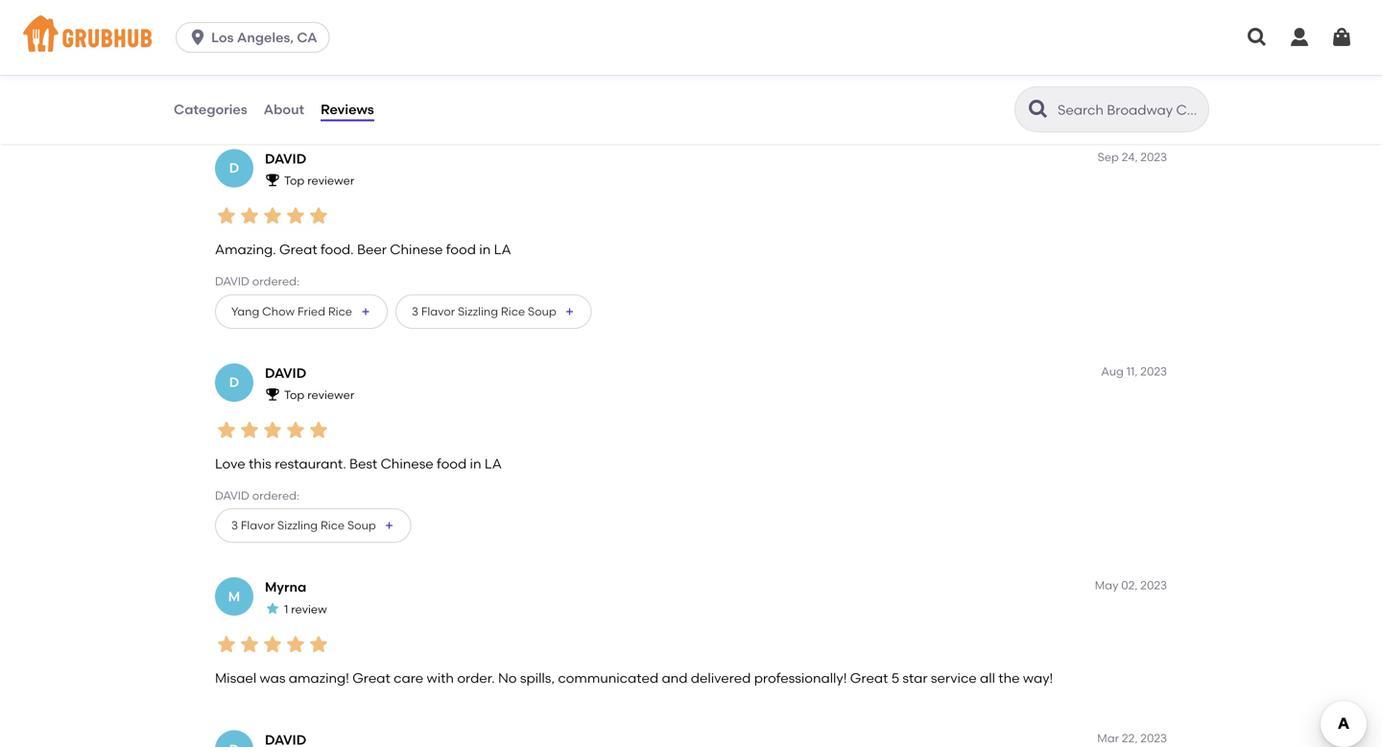 Task type: locate. For each thing, give the bounding box(es) containing it.
0 vertical spatial service
[[712, 0, 758, 4]]

Search Broadway Cuisine search field
[[1056, 101, 1203, 119]]

plus icon image
[[360, 306, 372, 318], [564, 306, 576, 318], [384, 521, 395, 532]]

1 vertical spatial 3 flavor sizzling rice soup
[[231, 519, 376, 533]]

soup
[[525, 8, 558, 24], [528, 305, 557, 318], [347, 519, 376, 533]]

2 yang chow fried rice from the top
[[231, 305, 352, 318]]

fried down food.
[[298, 305, 325, 318]]

0 vertical spatial yang
[[231, 90, 259, 104]]

with right 'filet'
[[689, 8, 716, 24]]

3 2023 from the top
[[1141, 579, 1167, 593]]

all
[[980, 671, 995, 687]]

1 vertical spatial dine
[[281, 8, 309, 24]]

2023 right 11,
[[1141, 365, 1167, 378]]

1 vertical spatial trophy icon image
[[265, 387, 280, 402]]

yang down amazing.
[[231, 305, 259, 318]]

top reviewer up restaurant.
[[284, 388, 355, 402]]

1 vertical spatial fried
[[298, 305, 325, 318]]

david ordered: for love
[[215, 489, 300, 503]]

david ordered:
[[215, 60, 300, 74], [215, 275, 300, 288], [215, 489, 300, 503]]

1 horizontal spatial 3 flavor sizzling rice soup
[[412, 305, 557, 318]]

this right in. on the top right of page
[[944, 0, 970, 4]]

david ordered: down amazing.
[[215, 275, 300, 288]]

1 horizontal spatial best
[[412, 8, 440, 24]]

and down 'restaurant'
[[327, 8, 353, 24]]

2023 right 24,
[[1141, 150, 1167, 164]]

2023 right the 02,
[[1141, 579, 1167, 593]]

best
[[282, 0, 310, 4]]

2 david ordered: from the top
[[215, 275, 300, 288]]

1 horizontal spatial flavor
[[421, 305, 455, 318]]

0 vertical spatial flavor
[[421, 305, 455, 318]]

amazing!
[[289, 671, 349, 687]]

1 vertical spatial yang chow fried rice button
[[215, 294, 388, 329]]

great left care
[[353, 671, 391, 687]]

is up evwrrrrrrrr.
[[556, 0, 565, 4]]

trophy icon image up this
[[265, 387, 280, 402]]

delivery.
[[356, 8, 409, 24]]

svg image
[[1246, 26, 1269, 49], [188, 28, 207, 47]]

24,
[[1122, 150, 1138, 164]]

3 ordered: from the top
[[252, 489, 300, 503]]

1 horizontal spatial service
[[931, 671, 977, 687]]

d down categories button
[[229, 160, 239, 176]]

this
[[249, 456, 272, 472]]

2 vertical spatial soup
[[347, 519, 376, 533]]

reviewer up food.
[[307, 174, 355, 188]]

love
[[215, 456, 245, 472]]

3 is from the left
[[973, 0, 983, 4]]

yang
[[231, 90, 259, 104], [231, 305, 259, 318]]

0 vertical spatial trophy icon image
[[265, 172, 280, 188]]

trophy icon image down about button
[[265, 172, 280, 188]]

d up love
[[229, 375, 239, 391]]

0 horizontal spatial svg image
[[1288, 26, 1311, 49]]

2 ordered: from the top
[[252, 275, 300, 288]]

02,
[[1122, 579, 1138, 593]]

0 vertical spatial la
[[494, 242, 511, 258]]

3 down the 'amazing.  great food.  beer chinese food in la'
[[412, 305, 419, 318]]

svg image
[[1288, 26, 1311, 49], [1331, 26, 1354, 49]]

2023 for amazing.  great food.  beer chinese food in la
[[1141, 150, 1167, 164]]

0 horizontal spatial 3 flavor sizzling rice soup
[[231, 519, 376, 533]]

0 vertical spatial 3 flavor sizzling rice soup
[[412, 305, 557, 318]]

1 horizontal spatial is
[[556, 0, 565, 4]]

2 horizontal spatial is
[[973, 0, 983, 4]]

ordered: down this
[[252, 489, 300, 503]]

filet
[[661, 8, 686, 24]]

1 horizontal spatial svg image
[[1331, 26, 1354, 49]]

and
[[658, 0, 685, 4]]

0 vertical spatial dine
[[894, 0, 923, 4]]

david
[[215, 60, 249, 74], [265, 151, 306, 167], [215, 275, 249, 288], [265, 365, 306, 381], [215, 489, 249, 503]]

1 vertical spatial 3
[[231, 519, 238, 533]]

0 horizontal spatial with
[[427, 671, 454, 687]]

ordered:
[[252, 60, 300, 74], [252, 275, 300, 288], [252, 489, 300, 503]]

both
[[247, 8, 277, 24]]

1 trophy icon image from the top
[[265, 172, 280, 188]]

2023 for misael was amazing! great care with order. no spills, communicated and delivered professionally! great  5 star service all the way!
[[1141, 579, 1167, 593]]

2023
[[1141, 150, 1167, 164], [1141, 365, 1167, 378], [1141, 579, 1167, 593], [1141, 732, 1167, 746]]

go
[[1011, 0, 1028, 4]]

spills,
[[520, 671, 555, 687]]

is up shrimp
[[973, 0, 983, 4]]

3 down love
[[231, 519, 238, 533]]

2 trophy icon image from the top
[[265, 387, 280, 402]]

rice
[[494, 8, 522, 24], [328, 90, 352, 104], [328, 305, 352, 318], [501, 305, 525, 318], [321, 519, 345, 533]]

2 horizontal spatial and
[[838, 8, 864, 24]]

chow down angeles,
[[262, 90, 295, 104]]

and left delivered
[[662, 671, 688, 687]]

0 vertical spatial yang chow fried rice
[[231, 90, 352, 104]]

yang chow fried rice
[[231, 90, 352, 104], [231, 305, 352, 318]]

amazing.
[[215, 242, 276, 258]]

1 vertical spatial chow
[[262, 305, 295, 318]]

2 vertical spatial sizzling
[[278, 519, 318, 533]]

1 review
[[284, 603, 327, 617]]

0 vertical spatial yang chow fried rice button
[[215, 80, 388, 114]]

1 vertical spatial with
[[427, 671, 454, 687]]

chow
[[262, 90, 295, 104], [262, 305, 295, 318]]

are
[[1015, 8, 1036, 24]]

los angeles, ca button
[[176, 22, 338, 53]]

0 horizontal spatial is
[[244, 0, 254, 4]]

1 horizontal spatial with
[[689, 8, 716, 24]]

shrimp
[[967, 8, 1011, 24]]

1 vertical spatial reviewer
[[307, 388, 355, 402]]

top reviewer up food.
[[284, 174, 355, 188]]

the right la.
[[498, 0, 519, 4]]

1 vertical spatial la
[[485, 456, 502, 472]]

great left 5
[[850, 671, 888, 687]]

1 horizontal spatial 3
[[412, 305, 419, 318]]

1 reviewer from the top
[[307, 174, 355, 188]]

0 vertical spatial top reviewer
[[284, 174, 355, 188]]

the right and
[[688, 0, 709, 4]]

0 vertical spatial best
[[412, 8, 440, 24]]

2 d from the top
[[229, 375, 239, 391]]

0 horizontal spatial plus icon image
[[360, 306, 372, 318]]

you
[[868, 0, 891, 4]]

and
[[327, 8, 353, 24], [838, 8, 864, 24], [662, 671, 688, 687]]

best
[[412, 8, 440, 24], [349, 456, 377, 472]]

and down when on the top
[[838, 8, 864, 24]]

top reviewer
[[284, 174, 355, 188], [284, 388, 355, 402]]

0 vertical spatial ordered:
[[252, 60, 300, 74]]

service up black
[[712, 0, 758, 4]]

1 vertical spatial best
[[349, 456, 377, 472]]

0 vertical spatial soup
[[525, 8, 558, 24]]

1 2023 from the top
[[1141, 150, 1167, 164]]

0 vertical spatial with
[[689, 8, 716, 24]]

0 horizontal spatial and
[[327, 8, 353, 24]]

1 vertical spatial top
[[284, 388, 305, 402]]

this is the best restaurant in chinatown  la.  the food is phenomenal. and the service incredible when you dine in.  this is our go to chinese food spot both  dine in and delivery.  best sizzling rice soup evwrrrrrrrr.  fish filet with black bean sauce and sweet pungent shrimp are outstanding.  👑👑 👑💜💜💜‼️‼️‼️🔥🔥🔥💥💥💥👊🏾👊🏾👊🏾🙌🏽🙌🏽🙌🏽👊🏾
[[215, 0, 1152, 43]]

1 horizontal spatial great
[[353, 671, 391, 687]]

1 vertical spatial soup
[[528, 305, 557, 318]]

flavor for top '3 flavor sizzling rice soup' button
[[421, 305, 455, 318]]

1 vertical spatial sizzling
[[458, 305, 498, 318]]

top up restaurant.
[[284, 388, 305, 402]]

3 david ordered: from the top
[[215, 489, 300, 503]]

great
[[279, 242, 317, 258], [353, 671, 391, 687], [850, 671, 888, 687]]

chinese for love this restaurant.  best chinese food in la
[[381, 456, 434, 472]]

pungent
[[908, 8, 964, 24]]

chow down amazing.
[[262, 305, 295, 318]]

fried down ca
[[298, 90, 325, 104]]

with right care
[[427, 671, 454, 687]]

in.
[[926, 0, 941, 4]]

la for amazing.  great food.  beer chinese food in la
[[494, 242, 511, 258]]

0 vertical spatial chow
[[262, 90, 295, 104]]

with
[[689, 8, 716, 24], [427, 671, 454, 687]]

0 vertical spatial david ordered:
[[215, 60, 300, 74]]

the
[[257, 0, 278, 4], [498, 0, 519, 4], [688, 0, 709, 4], [999, 671, 1020, 687]]

3 flavor sizzling rice soup button
[[396, 294, 592, 329], [215, 509, 412, 544]]

2 svg image from the left
[[1331, 26, 1354, 49]]

2 this from the left
[[944, 0, 970, 4]]

0 horizontal spatial svg image
[[188, 28, 207, 47]]

1 vertical spatial d
[[229, 375, 239, 391]]

la.
[[474, 0, 495, 4]]

0 horizontal spatial flavor
[[241, 519, 275, 533]]

dine left in. on the top right of page
[[894, 0, 923, 4]]

black
[[719, 8, 755, 24]]

ordered: down angeles,
[[252, 60, 300, 74]]

0 horizontal spatial dine
[[281, 8, 309, 24]]

2023 right 22, at bottom
[[1141, 732, 1167, 746]]

food
[[522, 0, 552, 4], [1104, 0, 1134, 4], [446, 242, 476, 258], [437, 456, 467, 472]]

3 for the right plus icon
[[412, 305, 419, 318]]

david ordered: for amazing.
[[215, 275, 300, 288]]

los angeles, ca
[[211, 29, 317, 46]]

4 2023 from the top
[[1141, 732, 1167, 746]]

yang left about
[[231, 90, 259, 104]]

2 horizontal spatial plus icon image
[[564, 306, 576, 318]]

yang chow fried rice down ca
[[231, 90, 352, 104]]

la for love this restaurant.  best chinese food in la
[[485, 456, 502, 472]]

great left food.
[[279, 242, 317, 258]]

ordered: down amazing.
[[252, 275, 300, 288]]

2 top reviewer from the top
[[284, 388, 355, 402]]

2 yang chow fried rice button from the top
[[215, 294, 388, 329]]

in
[[384, 0, 396, 4], [312, 8, 324, 24], [479, 242, 491, 258], [470, 456, 481, 472]]

service
[[712, 0, 758, 4], [931, 671, 977, 687]]

dine down best at the top
[[281, 8, 309, 24]]

1 vertical spatial top reviewer
[[284, 388, 355, 402]]

yang chow fried rice button
[[215, 80, 388, 114], [215, 294, 388, 329]]

sizzling
[[443, 8, 490, 24], [458, 305, 498, 318], [278, 519, 318, 533]]

this up spot
[[215, 0, 241, 4]]

is up the both
[[244, 0, 254, 4]]

d for amazing.
[[229, 160, 239, 176]]

love this restaurant.  best chinese food in la
[[215, 456, 502, 472]]

0 vertical spatial chinese
[[1048, 0, 1100, 4]]

1 vertical spatial yang
[[231, 305, 259, 318]]

0 vertical spatial d
[[229, 160, 239, 176]]

top
[[284, 174, 305, 188], [284, 388, 305, 402]]

1 vertical spatial chinese
[[390, 242, 443, 258]]

yang chow fried rice down food.
[[231, 305, 352, 318]]

chinatown
[[399, 0, 471, 4]]

0 vertical spatial 3 flavor sizzling rice soup button
[[396, 294, 592, 329]]

1 d from the top
[[229, 160, 239, 176]]

1 vertical spatial david ordered:
[[215, 275, 300, 288]]

aug 11, 2023
[[1101, 365, 1167, 378]]

1 vertical spatial ordered:
[[252, 275, 300, 288]]

david ordered: down the los angeles, ca 'button'
[[215, 60, 300, 74]]

dine
[[894, 0, 923, 4], [281, 8, 309, 24]]

misael
[[215, 671, 256, 687]]

categories button
[[173, 75, 248, 144]]

about button
[[263, 75, 305, 144]]

top down about button
[[284, 174, 305, 188]]

flavor
[[421, 305, 455, 318], [241, 519, 275, 533]]

0 horizontal spatial this
[[215, 0, 241, 4]]

1 horizontal spatial this
[[944, 0, 970, 4]]

star icon image
[[215, 204, 238, 227], [238, 204, 261, 227], [261, 204, 284, 227], [284, 204, 307, 227], [307, 204, 330, 227], [215, 419, 238, 442], [238, 419, 261, 442], [261, 419, 284, 442], [284, 419, 307, 442], [307, 419, 330, 442], [265, 601, 280, 617], [215, 633, 238, 656], [238, 633, 261, 656], [261, 633, 284, 656], [284, 633, 307, 656], [307, 633, 330, 656]]

best down chinatown
[[412, 8, 440, 24]]

2 fried from the top
[[298, 305, 325, 318]]

2 vertical spatial chinese
[[381, 456, 434, 472]]

0 horizontal spatial best
[[349, 456, 377, 472]]

chinese
[[1048, 0, 1100, 4], [390, 242, 443, 258], [381, 456, 434, 472]]

5
[[892, 671, 900, 687]]

2 2023 from the top
[[1141, 365, 1167, 378]]

0 vertical spatial fried
[[298, 90, 325, 104]]

1 yang chow fried rice from the top
[[231, 90, 352, 104]]

sauce
[[795, 8, 835, 24]]

0 vertical spatial sizzling
[[443, 8, 490, 24]]

2 vertical spatial ordered:
[[252, 489, 300, 503]]

0 vertical spatial top
[[284, 174, 305, 188]]

3
[[412, 305, 419, 318], [231, 519, 238, 533]]

service inside the this is the best restaurant in chinatown  la.  the food is phenomenal. and the service incredible when you dine in.  this is our go to chinese food spot both  dine in and delivery.  best sizzling rice soup evwrrrrrrrr.  fish filet with black bean sauce and sweet pungent shrimp are outstanding.  👑👑 👑💜💜💜‼️‼️‼️🔥🔥🔥💥💥💥👊🏾👊🏾👊🏾🙌🏽🙌🏽🙌🏽👊🏾
[[712, 0, 758, 4]]

0 horizontal spatial service
[[712, 0, 758, 4]]

👑👑
[[1125, 8, 1152, 24]]

service left 'all'
[[931, 671, 977, 687]]

fried
[[298, 90, 325, 104], [298, 305, 325, 318]]

2 vertical spatial david ordered:
[[215, 489, 300, 503]]

1 ordered: from the top
[[252, 60, 300, 74]]

mar 22, 2023
[[1098, 732, 1167, 746]]

yang chow fried rice button down ca
[[215, 80, 388, 114]]

0 horizontal spatial 3
[[231, 519, 238, 533]]

reviewer for restaurant.
[[307, 388, 355, 402]]

0 vertical spatial 3
[[412, 305, 419, 318]]

sizzling inside the this is the best restaurant in chinatown  la.  the food is phenomenal. and the service incredible when you dine in.  this is our go to chinese food spot both  dine in and delivery.  best sizzling rice soup evwrrrrrrrr.  fish filet with black bean sauce and sweet pungent shrimp are outstanding.  👑👑 👑💜💜💜‼️‼️‼️🔥🔥🔥💥💥💥👊🏾👊🏾👊🏾🙌🏽🙌🏽🙌🏽👊🏾
[[443, 8, 490, 24]]

best right restaurant.
[[349, 456, 377, 472]]

trophy icon image
[[265, 172, 280, 188], [265, 387, 280, 402]]

1 top from the top
[[284, 174, 305, 188]]

reviewer up restaurant.
[[307, 388, 355, 402]]

2023 for love this restaurant.  best chinese food in la
[[1141, 365, 1167, 378]]

d
[[229, 160, 239, 176], [229, 375, 239, 391]]

communicated
[[558, 671, 659, 687]]

11,
[[1127, 365, 1138, 378]]

this
[[215, 0, 241, 4], [944, 0, 970, 4]]

2 chow from the top
[[262, 305, 295, 318]]

2 reviewer from the top
[[307, 388, 355, 402]]

1 vertical spatial flavor
[[241, 519, 275, 533]]

soup for top '3 flavor sizzling rice soup' button
[[528, 305, 557, 318]]

3 flavor sizzling rice soup
[[412, 305, 557, 318], [231, 519, 376, 533]]

1 fried from the top
[[298, 90, 325, 104]]

david ordered: down this
[[215, 489, 300, 503]]

👑💜💜💜‼️‼️‼️🔥🔥🔥💥💥💥👊🏾👊🏾👊🏾🙌🏽🙌🏽🙌🏽👊🏾
[[215, 27, 484, 43]]

2 top from the top
[[284, 388, 305, 402]]

2 is from the left
[[556, 0, 565, 4]]

1 vertical spatial yang chow fried rice
[[231, 305, 352, 318]]

yang chow fried rice button down food.
[[215, 294, 388, 329]]

0 vertical spatial reviewer
[[307, 174, 355, 188]]

1 top reviewer from the top
[[284, 174, 355, 188]]



Task type: vqa. For each thing, say whether or not it's contained in the screenshot.
svg icon inside the the Seattle, WA button
no



Task type: describe. For each thing, give the bounding box(es) containing it.
3 flavor sizzling rice soup for the right plus icon
[[412, 305, 557, 318]]

ca
[[297, 29, 317, 46]]

3 flavor sizzling rice soup for middle plus icon
[[231, 519, 376, 533]]

david up restaurant.
[[265, 365, 306, 381]]

our
[[986, 0, 1007, 4]]

svg image inside the los angeles, ca 'button'
[[188, 28, 207, 47]]

david down love
[[215, 489, 249, 503]]

reviews
[[321, 101, 374, 117]]

0 horizontal spatial great
[[279, 242, 317, 258]]

reviewer for food.
[[307, 174, 355, 188]]

david down the los
[[215, 60, 249, 74]]

rice for the right plus icon
[[501, 305, 525, 318]]

the up the both
[[257, 0, 278, 4]]

sep
[[1098, 150, 1119, 164]]

bean
[[758, 8, 792, 24]]

2 horizontal spatial great
[[850, 671, 888, 687]]

chinese for amazing.  great food.  beer chinese food in la
[[390, 242, 443, 258]]

trophy icon image for great
[[265, 172, 280, 188]]

misael was amazing! great care with order. no spills, communicated and delivered professionally! great  5 star service all the way!
[[215, 671, 1053, 687]]

when
[[829, 0, 865, 4]]

delivered
[[691, 671, 751, 687]]

star
[[903, 671, 928, 687]]

soup inside the this is the best restaurant in chinatown  la.  the food is phenomenal. and the service incredible when you dine in.  this is our go to chinese food spot both  dine in and delivery.  best sizzling rice soup evwrrrrrrrr.  fish filet with black bean sauce and sweet pungent shrimp are outstanding.  👑👑 👑💜💜💜‼️‼️‼️🔥🔥🔥💥💥💥👊🏾👊🏾👊🏾🙌🏽🙌🏽🙌🏽👊🏾
[[525, 8, 558, 24]]

22,
[[1122, 732, 1138, 746]]

spot
[[215, 8, 244, 24]]

1 chow from the top
[[262, 90, 295, 104]]

main navigation navigation
[[0, 0, 1382, 75]]

best inside the this is the best restaurant in chinatown  la.  the food is phenomenal. and the service incredible when you dine in.  this is our go to chinese food spot both  dine in and delivery.  best sizzling rice soup evwrrrrrrrr.  fish filet with black bean sauce and sweet pungent shrimp are outstanding.  👑👑 👑💜💜💜‼️‼️‼️🔥🔥🔥💥💥💥👊🏾👊🏾👊🏾🙌🏽🙌🏽🙌🏽👊🏾
[[412, 8, 440, 24]]

phenomenal.
[[568, 0, 655, 4]]

was
[[260, 671, 286, 687]]

with inside the this is the best restaurant in chinatown  la.  the food is phenomenal. and the service incredible when you dine in.  this is our go to chinese food spot both  dine in and delivery.  best sizzling rice soup evwrrrrrrrr.  fish filet with black bean sauce and sweet pungent shrimp are outstanding.  👑👑 👑💜💜💜‼️‼️‼️🔥🔥🔥💥💥💥👊🏾👊🏾👊🏾🙌🏽🙌🏽🙌🏽👊🏾
[[689, 8, 716, 24]]

way!
[[1023, 671, 1053, 687]]

reviews button
[[320, 75, 375, 144]]

soup for the bottom '3 flavor sizzling rice soup' button
[[347, 519, 376, 533]]

ordered: for this
[[252, 489, 300, 503]]

sizzling for top '3 flavor sizzling rice soup' button
[[458, 305, 498, 318]]

david down about button
[[265, 151, 306, 167]]

no
[[498, 671, 517, 687]]

restaurant.
[[275, 456, 346, 472]]

sep 24, 2023
[[1098, 150, 1167, 164]]

top reviewer for restaurant.
[[284, 388, 355, 402]]

rice for middle plus icon
[[321, 519, 345, 533]]

1 horizontal spatial svg image
[[1246, 26, 1269, 49]]

the right 'all'
[[999, 671, 1020, 687]]

1 vertical spatial service
[[931, 671, 977, 687]]

aug
[[1101, 365, 1124, 378]]

care
[[394, 671, 424, 687]]

myrna
[[265, 580, 306, 596]]

1 horizontal spatial plus icon image
[[384, 521, 395, 532]]

incredible
[[762, 0, 826, 4]]

categories
[[174, 101, 247, 117]]

amazing.  great food.  beer chinese food in la
[[215, 242, 511, 258]]

chinese inside the this is the best restaurant in chinatown  la.  the food is phenomenal. and the service incredible when you dine in.  this is our go to chinese food spot both  dine in and delivery.  best sizzling rice soup evwrrrrrrrr.  fish filet with black bean sauce and sweet pungent shrimp are outstanding.  👑👑 👑💜💜💜‼️‼️‼️🔥🔥🔥💥💥💥👊🏾👊🏾👊🏾🙌🏽🙌🏽🙌🏽👊🏾
[[1048, 0, 1100, 4]]

to
[[1031, 0, 1044, 4]]

top for this
[[284, 388, 305, 402]]

1 horizontal spatial dine
[[894, 0, 923, 4]]

d for love
[[229, 375, 239, 391]]

review
[[291, 603, 327, 617]]

order.
[[457, 671, 495, 687]]

top for great
[[284, 174, 305, 188]]

david down amazing.
[[215, 275, 249, 288]]

1 is from the left
[[244, 0, 254, 4]]

1 svg image from the left
[[1288, 26, 1311, 49]]

1 this from the left
[[215, 0, 241, 4]]

top reviewer for food.
[[284, 174, 355, 188]]

beer
[[357, 242, 387, 258]]

1 vertical spatial 3 flavor sizzling rice soup button
[[215, 509, 412, 544]]

restaurant
[[313, 0, 381, 4]]

2 yang from the top
[[231, 305, 259, 318]]

ordered: for great
[[252, 275, 300, 288]]

evwrrrrrrrr.
[[562, 8, 630, 24]]

fish
[[633, 8, 658, 24]]

1 horizontal spatial and
[[662, 671, 688, 687]]

los
[[211, 29, 234, 46]]

search icon image
[[1027, 98, 1050, 121]]

1
[[284, 603, 288, 617]]

professionally!
[[754, 671, 847, 687]]

m
[[228, 589, 240, 605]]

mar
[[1098, 732, 1119, 746]]

trophy icon image for this
[[265, 387, 280, 402]]

flavor for the bottom '3 flavor sizzling rice soup' button
[[241, 519, 275, 533]]

food.
[[321, 242, 354, 258]]

rice inside the this is the best restaurant in chinatown  la.  the food is phenomenal. and the service incredible when you dine in.  this is our go to chinese food spot both  dine in and delivery.  best sizzling rice soup evwrrrrrrrr.  fish filet with black bean sauce and sweet pungent shrimp are outstanding.  👑👑 👑💜💜💜‼️‼️‼️🔥🔥🔥💥💥💥👊🏾👊🏾👊🏾🙌🏽🙌🏽🙌🏽👊🏾
[[494, 8, 522, 24]]

1 yang chow fried rice button from the top
[[215, 80, 388, 114]]

may 02, 2023
[[1095, 579, 1167, 593]]

1 yang from the top
[[231, 90, 259, 104]]

sizzling for the bottom '3 flavor sizzling rice soup' button
[[278, 519, 318, 533]]

angeles,
[[237, 29, 294, 46]]

3 for middle plus icon
[[231, 519, 238, 533]]

about
[[264, 101, 304, 117]]

may
[[1095, 579, 1119, 593]]

rice for the leftmost plus icon
[[328, 305, 352, 318]]

1 david ordered: from the top
[[215, 60, 300, 74]]

outstanding.
[[1040, 8, 1122, 24]]

sweet
[[867, 8, 905, 24]]



